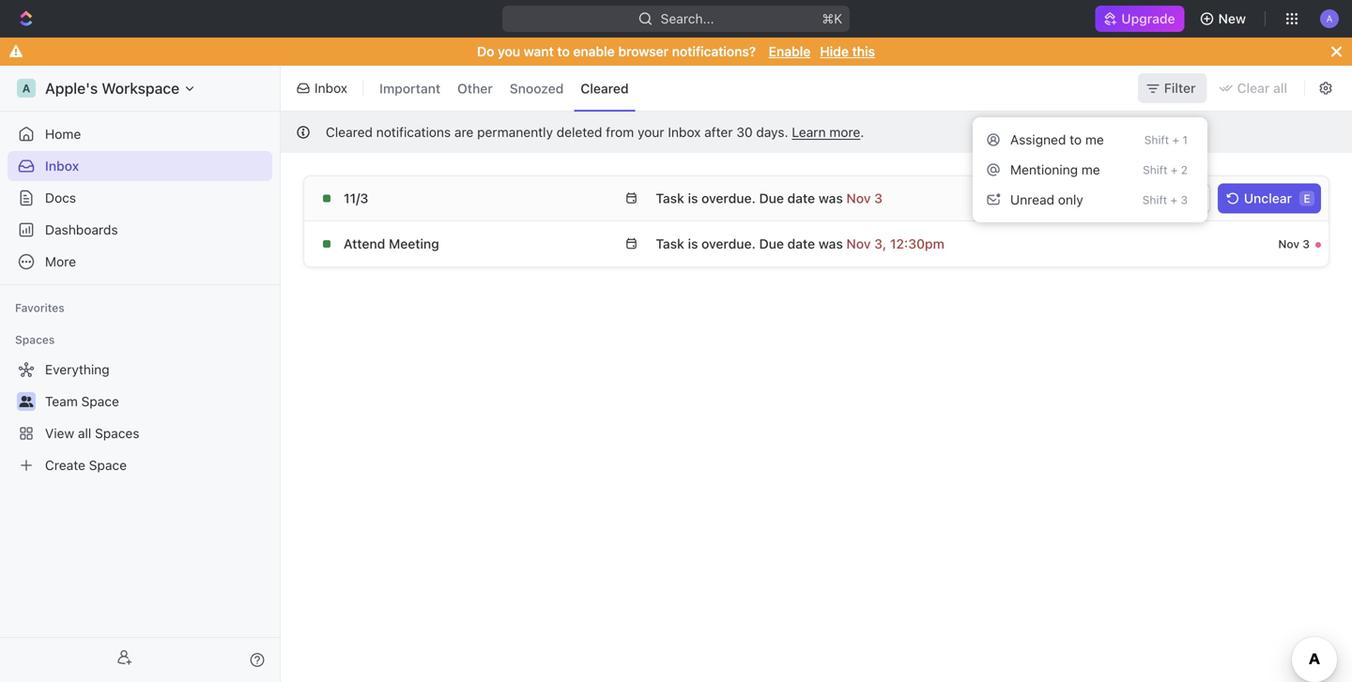 Task type: locate. For each thing, give the bounding box(es) containing it.
+ for unread only
[[1171, 193, 1178, 207]]

to
[[557, 44, 570, 59], [1070, 132, 1082, 147]]

+
[[1173, 133, 1180, 147], [1171, 163, 1178, 177], [1171, 193, 1178, 207]]

tree
[[8, 355, 272, 481]]

you
[[498, 44, 520, 59]]

1 horizontal spatial inbox
[[315, 80, 348, 96]]

unread image
[[1316, 197, 1321, 202], [1316, 242, 1321, 248]]

inbox down home
[[45, 158, 79, 174]]

0 vertical spatial cleared
[[581, 81, 629, 96]]

unread image right nov 3
[[1316, 242, 1321, 248]]

notifications
[[376, 124, 451, 140]]

cleared
[[581, 81, 629, 96], [326, 124, 373, 140]]

shift for mentioning me
[[1143, 163, 1168, 177]]

inbox
[[315, 80, 348, 96], [668, 124, 701, 140], [45, 158, 79, 174]]

.
[[861, 124, 864, 140]]

1 vertical spatial cleared
[[326, 124, 373, 140]]

unread image for 11/3
[[1316, 197, 1321, 202]]

this
[[852, 44, 875, 59]]

days.
[[756, 124, 789, 140]]

enable
[[573, 44, 615, 59]]

upgrade
[[1122, 11, 1176, 26]]

1 horizontal spatial 3
[[1303, 238, 1310, 251]]

2
[[1181, 163, 1188, 177]]

filter button
[[1138, 73, 1207, 103]]

0 vertical spatial shift
[[1145, 133, 1169, 147]]

cleared button
[[574, 73, 636, 103]]

cleared inside cleared button
[[581, 81, 629, 96]]

+ left 2
[[1171, 163, 1178, 177]]

search...
[[661, 11, 714, 26]]

nov 4
[[1278, 192, 1310, 205]]

docs link
[[8, 183, 272, 213]]

nov down nov 4
[[1279, 238, 1300, 251]]

2 unread image from the top
[[1316, 242, 1321, 248]]

0 vertical spatial inbox
[[315, 80, 348, 96]]

+ left 1 in the top of the page
[[1173, 133, 1180, 147]]

more
[[830, 124, 861, 140]]

home
[[45, 126, 81, 142]]

inbox left important button
[[315, 80, 348, 96]]

dashboards link
[[8, 215, 272, 245]]

home link
[[8, 119, 272, 149]]

1 vertical spatial to
[[1070, 132, 1082, 147]]

1 vertical spatial shift
[[1143, 163, 1168, 177]]

2 vertical spatial +
[[1171, 193, 1178, 207]]

do
[[477, 44, 494, 59]]

cleared left notifications
[[326, 124, 373, 140]]

1 horizontal spatial to
[[1070, 132, 1082, 147]]

clear
[[1237, 80, 1270, 96]]

unread image right e
[[1316, 197, 1321, 202]]

2 nov from the top
[[1279, 238, 1300, 251]]

hide
[[820, 44, 849, 59]]

shift left 2
[[1143, 163, 1168, 177]]

unread
[[1011, 192, 1055, 208]]

2 vertical spatial inbox
[[45, 158, 79, 174]]

new button
[[1192, 4, 1258, 34]]

3 down the 4
[[1303, 238, 1310, 251]]

1 vertical spatial 3
[[1303, 238, 1310, 251]]

me
[[1086, 132, 1104, 147], [1082, 162, 1100, 177]]

shift + 1
[[1145, 133, 1188, 147]]

shift for unread only
[[1143, 193, 1168, 207]]

2 vertical spatial shift
[[1143, 193, 1168, 207]]

nov left the 4
[[1278, 192, 1300, 205]]

1 vertical spatial unread image
[[1316, 242, 1321, 248]]

0 horizontal spatial inbox
[[45, 158, 79, 174]]

shift
[[1145, 133, 1169, 147], [1143, 163, 1168, 177], [1143, 193, 1168, 207]]

me up the mentioning me
[[1086, 132, 1104, 147]]

1
[[1183, 133, 1188, 147]]

nov
[[1278, 192, 1300, 205], [1279, 238, 1300, 251]]

shift left 1 in the top of the page
[[1145, 133, 1169, 147]]

1 nov from the top
[[1278, 192, 1300, 205]]

1 vertical spatial +
[[1171, 163, 1178, 177]]

cleared for cleared notifications are permanently deleted from your inbox after 30 days. learn more .
[[326, 124, 373, 140]]

tab list containing important
[[369, 62, 639, 115]]

to right want
[[557, 44, 570, 59]]

to up the mentioning me
[[1070, 132, 1082, 147]]

snoozed
[[510, 81, 564, 96]]

0 horizontal spatial cleared
[[326, 124, 373, 140]]

0 horizontal spatial to
[[557, 44, 570, 59]]

1 horizontal spatial cleared
[[581, 81, 629, 96]]

1 unread image from the top
[[1316, 197, 1321, 202]]

cleared down enable
[[581, 81, 629, 96]]

0 vertical spatial nov
[[1278, 192, 1300, 205]]

nov for 11/3
[[1278, 192, 1300, 205]]

0 horizontal spatial 3
[[1181, 193, 1188, 207]]

nov 3
[[1279, 238, 1310, 251]]

+ down shift + 2
[[1171, 193, 1178, 207]]

1 vertical spatial nov
[[1279, 238, 1300, 251]]

spaces
[[15, 333, 55, 347]]

permanently
[[477, 124, 553, 140]]

0 vertical spatial +
[[1173, 133, 1180, 147]]

3
[[1181, 193, 1188, 207], [1303, 238, 1310, 251]]

important
[[379, 81, 441, 96]]

0 vertical spatial unread image
[[1316, 197, 1321, 202]]

docs
[[45, 190, 76, 206]]

attend meeting
[[344, 236, 439, 252]]

0 vertical spatial 3
[[1181, 193, 1188, 207]]

shift down shift + 2
[[1143, 193, 1168, 207]]

3 down 2
[[1181, 193, 1188, 207]]

only
[[1058, 192, 1084, 208]]

inbox right your
[[668, 124, 701, 140]]

30
[[737, 124, 753, 140]]

2 horizontal spatial inbox
[[668, 124, 701, 140]]

me up only on the right of the page
[[1082, 162, 1100, 177]]

learn
[[792, 124, 826, 140]]

tab list
[[369, 62, 639, 115]]

shift + 3
[[1143, 193, 1188, 207]]

sidebar navigation
[[0, 66, 281, 683]]



Task type: vqa. For each thing, say whether or not it's contained in the screenshot.
from
yes



Task type: describe. For each thing, give the bounding box(es) containing it.
your
[[638, 124, 665, 140]]

want
[[524, 44, 554, 59]]

clear all button
[[1211, 73, 1299, 103]]

1 vertical spatial me
[[1082, 162, 1100, 177]]

clear all
[[1237, 80, 1288, 96]]

favorites button
[[8, 297, 72, 319]]

+ for assigned to me
[[1173, 133, 1180, 147]]

notifications?
[[672, 44, 756, 59]]

all
[[1274, 80, 1288, 96]]

new
[[1219, 11, 1246, 26]]

assigned
[[1011, 132, 1066, 147]]

inbox link
[[8, 151, 272, 181]]

11/3
[[344, 191, 368, 206]]

filter
[[1164, 80, 1196, 96]]

snoozed button
[[503, 73, 570, 103]]

cleared notifications are permanently deleted from your inbox after 30 days. learn more .
[[326, 124, 864, 140]]

learn more link
[[792, 124, 861, 140]]

shift + 2
[[1143, 163, 1188, 177]]

0 vertical spatial me
[[1086, 132, 1104, 147]]

other
[[457, 81, 493, 96]]

⌘k
[[822, 11, 843, 26]]

from
[[606, 124, 634, 140]]

upgrade link
[[1095, 6, 1185, 32]]

assigned to me
[[1011, 132, 1104, 147]]

inbox inside sidebar navigation
[[45, 158, 79, 174]]

1 vertical spatial inbox
[[668, 124, 701, 140]]

nov for attend meeting
[[1279, 238, 1300, 251]]

unclear
[[1244, 191, 1292, 206]]

e
[[1304, 192, 1311, 205]]

unread only
[[1011, 192, 1084, 208]]

important button
[[373, 73, 447, 103]]

deleted
[[557, 124, 602, 140]]

dashboards
[[45, 222, 118, 238]]

enable
[[769, 44, 811, 59]]

shift for assigned to me
[[1145, 133, 1169, 147]]

cleared for cleared
[[581, 81, 629, 96]]

0 vertical spatial to
[[557, 44, 570, 59]]

meeting
[[389, 236, 439, 252]]

favorites
[[15, 301, 65, 315]]

attend
[[344, 236, 385, 252]]

unread image for attend meeting
[[1316, 242, 1321, 248]]

mentioning
[[1011, 162, 1078, 177]]

are
[[455, 124, 474, 140]]

after
[[705, 124, 733, 140]]

+ for mentioning me
[[1171, 163, 1178, 177]]

4
[[1303, 192, 1310, 205]]

mentioning me
[[1011, 162, 1100, 177]]

browser
[[618, 44, 669, 59]]

tree inside sidebar navigation
[[8, 355, 272, 481]]

other button
[[451, 73, 499, 103]]

do you want to enable browser notifications? enable hide this
[[477, 44, 875, 59]]



